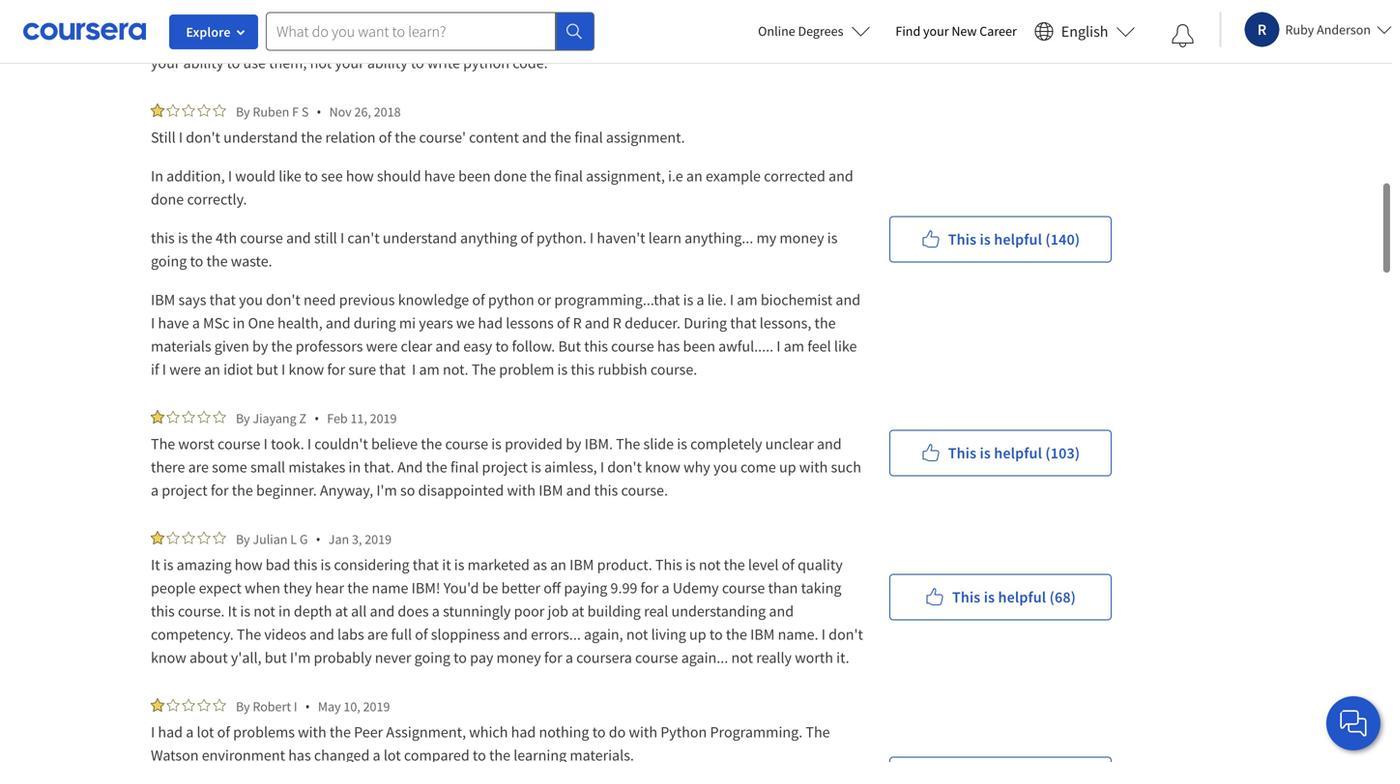 Task type: vqa. For each thing, say whether or not it's contained in the screenshot.
helpful
yes



Task type: describe. For each thing, give the bounding box(es) containing it.
the left 4th
[[191, 228, 213, 248]]

going inside this is the 4th course and still i can't understand anything of python. i haven't learn anything... my money is going to the waste.
[[151, 251, 187, 271]]

final inside the worst course i took. i couldn't believe the course is provided by ibm. the slide is completely unclear and there are some small mistakes in that. and the final project is aimless, i don't know why you come up with such a project for the beginner. anyway, i'm so disappointed with ibm and this course.
[[450, 457, 479, 477]]

not down when
[[254, 601, 275, 621]]

new
[[952, 22, 977, 40]]

during
[[684, 313, 727, 333]]

says
[[178, 290, 206, 309]]

this class is a shameless excuse for making you sign up for products you don't want, and then grading you on your ability to use them, not your ability to write python code.
[[151, 30, 854, 73]]

course inside ibm says that you don't need previous knowledge of python or programming...that is a lie. i am biochemist and i have a msc in one health, and during mi years we had lessons of r and r deducer. during that lessons, the materials given by the professors were clear and easy to follow. but this course has been awful..... i am feel like if i were an idiot but i know for sure that  i am not. the problem is this rubbish course.
[[611, 337, 654, 356]]

professors
[[296, 337, 363, 356]]

that up awful.....
[[730, 313, 757, 333]]

0 vertical spatial final
[[575, 128, 603, 147]]

the inside i had a lot of problems with the peer assignment, which had nothing to do with python programming. the watson environment has changed a lot compared to the learning materials.
[[806, 722, 830, 742]]

has inside i had a lot of problems with the peer assignment, which had nothing to do with python programming. the watson environment has changed a lot compared to the learning materials.
[[288, 746, 311, 762]]

know inside ibm says that you don't need previous knowledge of python or programming...that is a lie. i am biochemist and i have a msc in one health, and during mi years we had lessons of r and r deducer. during that lessons, the materials given by the professors were clear and easy to follow. but this course has been awful..... i am feel like if i were an idiot but i know for sure that  i am not. the problem is this rubbish course.
[[289, 360, 324, 379]]

0 vertical spatial understand
[[224, 128, 298, 147]]

shameless
[[240, 30, 308, 49]]

lessons,
[[760, 313, 812, 333]]

they
[[284, 578, 312, 598]]

this for this is helpful (140)
[[948, 230, 977, 249]]

paying
[[564, 578, 608, 598]]

with left such
[[800, 457, 828, 477]]

by for i
[[236, 410, 250, 427]]

an inside ibm says that you don't need previous knowledge of python or programming...that is a lie. i am biochemist and i have a msc in one health, and during mi years we had lessons of r and r deducer. during that lessons, the materials given by the professors were clear and easy to follow. but this course has been awful..... i am feel like if i were an idiot but i know for sure that  i am not. the problem is this rubbish course.
[[204, 360, 220, 379]]

products
[[529, 30, 586, 49]]

i inside i had a lot of problems with the peer assignment, which had nothing to do with python programming. the watson environment has changed a lot compared to the learning materials.
[[151, 722, 155, 742]]

not down real
[[626, 625, 648, 644]]

in
[[151, 166, 163, 186]]

small
[[250, 457, 285, 477]]

for down errors...
[[544, 648, 562, 667]]

python
[[661, 722, 707, 742]]

i inside it is amazing how bad this is considering that it is marketed as an ibm product. this is not the level of quality people expect when they hear the name ibm! you'd be better off paying 9.99 for a udemy course than taking this course. it is not in depth at all and does a stunningly poor job at building real understanding and competency. the videos and labs are full of sloppiness and errors... again, not living up to the ibm name. i don't know about y'all, but i'm probably never going to pay money for a coursera course again... not really worth it.
[[822, 625, 826, 644]]

and up professors
[[326, 313, 351, 333]]

1 ability from the left
[[183, 53, 224, 73]]

you left the on
[[807, 30, 831, 49]]

again...
[[681, 648, 728, 667]]

the down some
[[232, 481, 253, 500]]

course down level
[[722, 578, 765, 598]]

0 vertical spatial were
[[366, 337, 398, 356]]

is inside button
[[984, 587, 995, 607]]

of up than
[[782, 555, 795, 574]]

years
[[419, 313, 453, 333]]

(140)
[[1046, 230, 1080, 249]]

and down programming...that
[[585, 313, 610, 333]]

coursera image
[[23, 16, 146, 47]]

(103)
[[1046, 443, 1080, 463]]

this for this class is a shameless excuse for making you sign up for products you don't want, and then grading you on your ability to use them, not your ability to write python code.
[[151, 30, 178, 49]]

do
[[609, 722, 626, 742]]

but inside it is amazing how bad this is considering that it is marketed as an ibm product. this is not the level of quality people expect when they hear the name ibm! you'd be better off paying 9.99 for a udemy course than taking this course. it is not in depth at all and does a stunningly poor job at building real understanding and competency. the videos and labs are full of sloppiness and errors... again, not living up to the ibm name. i don't know about y'all, but i'm probably never going to pay money for a coursera course again... not really worth it.
[[265, 648, 287, 667]]

you right products
[[589, 30, 613, 49]]

ibm up paying
[[570, 555, 594, 574]]

for up code.
[[507, 30, 525, 49]]

to down understanding
[[710, 625, 723, 644]]

to inside ibm says that you don't need previous knowledge of python or programming...that is a lie. i am biochemist and i have a msc in one health, and during mi years we had lessons of r and r deducer. during that lessons, the materials given by the professors were clear and easy to follow. but this course has been awful..... i am feel like if i were an idiot but i know for sure that  i am not. the problem is this rubbish course.
[[496, 337, 509, 356]]

had inside ibm says that you don't need previous knowledge of python or programming...that is a lie. i am biochemist and i have a msc in one health, and during mi years we had lessons of r and r deducer. during that lessons, the materials given by the professors were clear and easy to follow. but this course has been awful..... i am feel like if i were an idiot but i know for sure that  i am not. the problem is this rubbish course.
[[478, 313, 503, 333]]

3,
[[352, 530, 362, 548]]

1 horizontal spatial am
[[737, 290, 758, 309]]

2019 for believe
[[370, 410, 397, 427]]

the right content
[[550, 128, 571, 147]]

with down provided
[[507, 481, 536, 500]]

how inside in addition, i would like to see how should have been done the final assignment, i.e an example corrected and done correctly.
[[346, 166, 374, 186]]

is down when
[[240, 601, 251, 621]]

2 horizontal spatial your
[[924, 22, 949, 40]]

and down aimless,
[[566, 481, 591, 500]]

is down but
[[558, 360, 568, 379]]

given
[[214, 337, 249, 356]]

are inside the worst course i took. i couldn't believe the course is provided by ibm. the slide is completely unclear and there are some small mistakes in that. and the final project is aimless, i don't know why you come up with such a project for the beginner. anyway, i'm so disappointed with ibm and this course.
[[188, 457, 209, 477]]

assignment,
[[386, 722, 466, 742]]

and inside in addition, i would like to see how should have been done the final assignment, i.e an example corrected and done correctly.
[[829, 166, 854, 186]]

this down people
[[151, 601, 175, 621]]

and down "depth"
[[310, 625, 334, 644]]

4th
[[216, 228, 237, 248]]

problems
[[233, 722, 295, 742]]

nov
[[329, 103, 352, 120]]

to left write
[[411, 53, 424, 73]]

been inside in addition, i would like to see how should have been done the final assignment, i.e an example corrected and done correctly.
[[458, 166, 491, 186]]

a up watson
[[186, 722, 194, 742]]

julian
[[253, 530, 288, 548]]

ibm.
[[585, 434, 613, 454]]

when
[[245, 578, 280, 598]]

ruben
[[253, 103, 289, 120]]

2 ability from the left
[[367, 53, 408, 73]]

(68)
[[1050, 587, 1076, 607]]

errors...
[[531, 625, 581, 644]]

0 horizontal spatial it
[[151, 555, 160, 574]]

ruby anderson
[[1286, 21, 1371, 38]]

programming...that
[[554, 290, 680, 309]]

going inside it is amazing how bad this is considering that it is marketed as an ibm product. this is not the level of quality people expect when they hear the name ibm! you'd be better off paying 9.99 for a udemy course than taking this course. it is not in depth at all and does a stunningly poor job at building real understanding and competency. the videos and labs are full of sloppiness and errors... again, not living up to the ibm name. i don't know about y'all, but i'm probably never going to pay money for a coursera course again... not really worth it.
[[414, 648, 451, 667]]

and right all
[[370, 601, 395, 621]]

to left use
[[227, 53, 240, 73]]

peer
[[354, 722, 383, 742]]

you up write
[[431, 30, 455, 49]]

is inside this class is a shameless excuse for making you sign up for products you don't want, and then grading you on your ability to use them, not your ability to write python code.
[[216, 30, 226, 49]]

0 vertical spatial project
[[482, 457, 528, 477]]

this inside this is the 4th course and still i can't understand anything of python. i haven't learn anything... my money is going to the waste.
[[151, 228, 175, 248]]

find your new career link
[[886, 19, 1027, 44]]

clear
[[401, 337, 432, 356]]

the down the "2018"
[[395, 128, 416, 147]]

course. inside ibm says that you don't need previous knowledge of python or programming...that is a lie. i am biochemist and i have a msc in one health, and during mi years we had lessons of r and r deducer. during that lessons, the materials given by the professors were clear and easy to follow. but this course has been awful..... i am feel like if i were an idiot but i know for sure that  i am not. the problem is this rubbish course.
[[651, 360, 697, 379]]

by jiayang z • feb 11, 2019
[[236, 409, 397, 427]]

code.
[[513, 53, 548, 73]]

the down 4th
[[206, 251, 228, 271]]

like inside in addition, i would like to see how should have been done the final assignment, i.e an example corrected and done correctly.
[[279, 166, 302, 186]]

the inside it is amazing how bad this is considering that it is marketed as an ibm product. this is not the level of quality people expect when they hear the name ibm! you'd be better off paying 9.99 for a udemy course than taking this course. it is not in depth at all and does a stunningly poor job at building real understanding and competency. the videos and labs are full of sloppiness and errors... again, not living up to the ibm name. i don't know about y'all, but i'm probably never going to pay money for a coursera course again... not really worth it.
[[237, 625, 261, 644]]

watson
[[151, 746, 199, 762]]

ibm inside the worst course i took. i couldn't believe the course is provided by ibm. the slide is completely unclear and there are some small mistakes in that. and the final project is aimless, i don't know why you come up with such a project for the beginner. anyway, i'm so disappointed with ibm and this course.
[[539, 481, 563, 500]]

to down which
[[473, 746, 486, 762]]

msc
[[203, 313, 230, 333]]

up inside it is amazing how bad this is considering that it is marketed as an ibm product. this is not the level of quality people expect when they hear the name ibm! you'd be better off paying 9.99 for a udemy course than taking this course. it is not in depth at all and does a stunningly poor job at building real understanding and competency. the videos and labs are full of sloppiness and errors... again, not living up to the ibm name. i don't know about y'all, but i'm probably never going to pay money for a coursera course again... not really worth it.
[[690, 625, 707, 644]]

don't inside it is amazing how bad this is considering that it is marketed as an ibm product. this is not the level of quality people expect when they hear the name ibm! you'd be better off paying 9.99 for a udemy course than taking this course. it is not in depth at all and does a stunningly poor job at building real understanding and competency. the videos and labs are full of sloppiness and errors... again, not living up to the ibm name. i don't know about y'all, but i'm probably never going to pay money for a coursera course again... not really worth it.
[[829, 625, 863, 644]]

assignment.
[[606, 128, 685, 147]]

is left 4th
[[178, 228, 188, 248]]

that up msc
[[209, 290, 236, 309]]

2 vertical spatial am
[[419, 360, 440, 379]]

and right content
[[522, 128, 547, 147]]

for up real
[[641, 578, 659, 598]]

than
[[768, 578, 798, 598]]

previous
[[339, 290, 395, 309]]

a down peer on the bottom left
[[373, 746, 381, 762]]

want,
[[654, 30, 690, 49]]

up inside the worst course i took. i couldn't believe the course is provided by ibm. the slide is completely unclear and there are some small mistakes in that. and the final project is aimless, i don't know why you come up with such a project for the beginner. anyway, i'm so disappointed with ibm and this course.
[[779, 457, 796, 477]]

the up and
[[421, 434, 442, 454]]

not left the really
[[732, 648, 753, 667]]

jiayang
[[253, 410, 297, 427]]

y'all,
[[231, 648, 262, 667]]

0 horizontal spatial lot
[[197, 722, 214, 742]]

this inside it is amazing how bad this is considering that it is marketed as an ibm product. this is not the level of quality people expect when they hear the name ibm! you'd be better off paying 9.99 for a udemy course than taking this course. it is not in depth at all and does a stunningly poor job at building real understanding and competency. the videos and labs are full of sloppiness and errors... again, not living up to the ibm name. i don't know about y'all, but i'm probably never going to pay money for a coursera course again... not really worth it.
[[656, 555, 683, 574]]

course down the living
[[635, 648, 678, 667]]

for inside the worst course i took. i couldn't believe the course is provided by ibm. the slide is completely unclear and there are some small mistakes in that. and the final project is aimless, i don't know why you come up with such a project for the beginner. anyway, i'm so disappointed with ibm and this course.
[[211, 481, 229, 500]]

the down s
[[301, 128, 322, 147]]

all
[[351, 601, 367, 621]]

like inside ibm says that you don't need previous knowledge of python or programming...that is a lie. i am biochemist and i have a msc in one health, and during mi years we had lessons of r and r deducer. during that lessons, the materials given by the professors were clear and easy to follow. but this course has been awful..... i am feel like if i were an idiot but i know for sure that  i am not. the problem is this rubbish course.
[[834, 337, 857, 356]]

this is the 4th course and still i can't understand anything of python. i haven't learn anything... my money is going to the waste.
[[151, 228, 841, 271]]

them,
[[269, 53, 307, 73]]

1 horizontal spatial it
[[228, 601, 237, 621]]

• right g
[[316, 530, 321, 548]]

not up udemy
[[699, 555, 721, 574]]

and right the biochemist
[[836, 290, 861, 309]]

the down which
[[489, 746, 511, 762]]

• left may at the left bottom of the page
[[305, 697, 310, 716]]

as
[[533, 555, 547, 574]]

0 horizontal spatial your
[[151, 53, 180, 73]]

by inside by ruben f s • nov 26, 2018
[[236, 103, 250, 120]]

probably
[[314, 648, 372, 667]]

ibm up the really
[[751, 625, 775, 644]]

depth
[[294, 601, 332, 621]]

2 horizontal spatial am
[[784, 337, 805, 356]]

the up all
[[347, 578, 369, 598]]

stunningly
[[443, 601, 511, 621]]

that inside it is amazing how bad this is considering that it is marketed as an ibm product. this is not the level of quality people expect when they hear the name ibm! you'd be better off paying 9.99 for a udemy course than taking this course. it is not in depth at all and does a stunningly poor job at building real understanding and competency. the videos and labs are full of sloppiness and errors... again, not living up to the ibm name. i don't know about y'all, but i'm probably never going to pay money for a coursera course again... not really worth it.
[[413, 555, 439, 574]]

lessons
[[506, 313, 554, 333]]

on
[[834, 30, 851, 49]]

up inside this class is a shameless excuse for making you sign up for products you don't want, and then grading you on your ability to use them, not your ability to write python code.
[[487, 30, 504, 49]]

mistakes
[[288, 457, 346, 477]]

and down poor
[[503, 625, 528, 644]]

are inside it is amazing how bad this is considering that it is marketed as an ibm product. this is not the level of quality people expect when they hear the name ibm! you'd be better off paying 9.99 for a udemy course than taking this course. it is not in depth at all and does a stunningly poor job at building real understanding and competency. the videos and labs are full of sloppiness and errors... again, not living up to the ibm name. i don't know about y'all, but i'm probably never going to pay money for a coursera course again... not really worth it.
[[367, 625, 388, 644]]

of right the full
[[415, 625, 428, 644]]

assignment,
[[586, 166, 665, 186]]

been inside ibm says that you don't need previous knowledge of python or programming...that is a lie. i am biochemist and i have a msc in one health, and during mi years we had lessons of r and r deducer. during that lessons, the materials given by the professors were clear and easy to follow. but this course has been awful..... i am feel like if i were an idiot but i know for sure that  i am not. the problem is this rubbish course.
[[683, 337, 716, 356]]

the down health, on the left of the page
[[271, 337, 293, 356]]

chat with us image
[[1338, 708, 1369, 739]]

anything
[[460, 228, 518, 248]]

is right 'my'
[[828, 228, 838, 248]]

for right excuse
[[358, 30, 376, 49]]

online
[[758, 22, 796, 40]]

in addition, i would like to see how should have been done the final assignment, i.e an example corrected and done correctly.
[[151, 166, 857, 209]]

have inside in addition, i would like to see how should have been done the final assignment, i.e an example corrected and done correctly.
[[424, 166, 455, 186]]

corrected
[[764, 166, 826, 186]]

ruby
[[1286, 21, 1314, 38]]

but inside ibm says that you don't need previous knowledge of python or programming...that is a lie. i am biochemist and i have a msc in one health, and during mi years we had lessons of r and r deducer. during that lessons, the materials given by the professors were clear and easy to follow. but this course has been awful..... i am feel like if i were an idiot but i know for sure that  i am not. the problem is this rubbish course.
[[256, 360, 278, 379]]

english
[[1062, 22, 1109, 41]]

for inside ibm says that you don't need previous knowledge of python or programming...that is a lie. i am biochemist and i have a msc in one health, and during mi years we had lessons of r and r deducer. during that lessons, the materials given by the professors were clear and easy to follow. but this course has been awful..... i am feel like if i were an idiot but i know for sure that  i am not. the problem is this rubbish course.
[[327, 360, 345, 379]]

• right z at bottom left
[[314, 409, 319, 427]]

to left pay at the left
[[454, 648, 467, 667]]

content
[[469, 128, 519, 147]]

is left provided
[[491, 434, 502, 454]]

by inside the worst course i took. i couldn't believe the course is provided by ibm. the slide is completely unclear and there are some small mistakes in that. and the final project is aimless, i don't know why you come up with such a project for the beginner. anyway, i'm so disappointed with ibm and this course.
[[566, 434, 582, 454]]

the right and
[[426, 457, 447, 477]]

quality
[[798, 555, 843, 574]]

the up there
[[151, 434, 175, 454]]

idiot
[[223, 360, 253, 379]]

example
[[706, 166, 761, 186]]

an inside in addition, i would like to see how should have been done the final assignment, i.e an example corrected and done correctly.
[[687, 166, 703, 186]]

python.
[[537, 228, 587, 248]]

the down understanding
[[726, 625, 747, 644]]

0 horizontal spatial had
[[158, 722, 183, 742]]

of up but
[[557, 313, 570, 333]]

is up hear
[[321, 555, 331, 574]]

is up udemy
[[686, 555, 696, 574]]

ibm says that you don't need previous knowledge of python or programming...that is a lie. i am biochemist and i have a msc in one health, and during mi years we had lessons of r and r deducer. during that lessons, the materials given by the professors were clear and easy to follow. but this course has been awful..... i am feel like if i were an idiot but i know for sure that  i am not. the problem is this rubbish course.
[[151, 290, 864, 379]]

mi
[[399, 313, 416, 333]]

course. inside the worst course i took. i couldn't believe the course is provided by ibm. the slide is completely unclear and there are some small mistakes in that. and the final project is aimless, i don't know why you come up with such a project for the beginner. anyway, i'm so disappointed with ibm and this course.
[[621, 481, 668, 500]]

again,
[[584, 625, 623, 644]]

a left lie.
[[697, 290, 705, 309]]

helpful for (103)
[[994, 443, 1042, 463]]

course up some
[[218, 434, 261, 454]]

the left level
[[724, 555, 745, 574]]

considering
[[334, 555, 410, 574]]

a right does
[[432, 601, 440, 621]]

in inside the worst course i took. i couldn't believe the course is provided by ibm. the slide is completely unclear and there are some small mistakes in that. and the final project is aimless, i don't know why you come up with such a project for the beginner. anyway, i'm so disappointed with ibm and this course.
[[349, 457, 361, 477]]

you inside the worst course i took. i couldn't believe the course is provided by ibm. the slide is completely unclear and there are some small mistakes in that. and the final project is aimless, i don't know why you come up with such a project for the beginner. anyway, i'm so disappointed with ibm and this course.
[[714, 457, 738, 477]]

is left the (103)
[[980, 443, 991, 463]]

with down 'by robert i • may 10, 2019'
[[298, 722, 327, 742]]

What do you want to learn? text field
[[266, 12, 556, 51]]

this up they
[[294, 555, 317, 574]]

explore button
[[169, 15, 258, 49]]

not.
[[443, 360, 469, 379]]

course'
[[419, 128, 466, 147]]

the worst course i took. i couldn't believe the course is provided by ibm. the slide is completely unclear and there are some small mistakes in that. and the final project is aimless, i don't know why you come up with such a project for the beginner. anyway, i'm so disappointed with ibm and this course.
[[151, 434, 865, 500]]

f
[[292, 103, 299, 120]]

by inside ibm says that you don't need previous knowledge of python or programming...that is a lie. i am biochemist and i have a msc in one health, and during mi years we had lessons of r and r deducer. during that lessons, the materials given by the professors were clear and easy to follow. but this course has been awful..... i am feel like if i were an idiot but i know for sure that  i am not. the problem is this rubbish course.
[[252, 337, 268, 356]]

it.
[[837, 648, 850, 667]]

such
[[831, 457, 862, 477]]

one
[[248, 313, 274, 333]]

be
[[482, 578, 498, 598]]

i'm inside the worst course i took. i couldn't believe the course is provided by ibm. the slide is completely unclear and there are some small mistakes in that. and the final project is aimless, i don't know why you come up with such a project for the beginner. anyway, i'm so disappointed with ibm and this course.
[[376, 481, 397, 500]]

this right but
[[584, 337, 608, 356]]

and up such
[[817, 434, 842, 454]]

sloppiness
[[431, 625, 500, 644]]

compared
[[404, 746, 470, 762]]

i.e
[[668, 166, 683, 186]]

bad
[[266, 555, 290, 574]]

a down errors...
[[566, 648, 573, 667]]

by for lot
[[236, 698, 250, 715]]

degrees
[[798, 22, 844, 40]]

some
[[212, 457, 247, 477]]

• right s
[[316, 103, 322, 121]]

course up "disappointed"
[[445, 434, 488, 454]]

filled star image for this is helpful (68)
[[151, 531, 164, 544]]

don't inside the worst course i took. i couldn't believe the course is provided by ibm. the slide is completely unclear and there are some small mistakes in that. and the final project is aimless, i don't know why you come up with such a project for the beginner. anyway, i'm so disappointed with ibm and this course.
[[608, 457, 642, 477]]



Task type: locate. For each thing, give the bounding box(es) containing it.
by julian l g • jan 3, 2019
[[236, 530, 392, 548]]

your down excuse
[[335, 53, 364, 73]]

2 horizontal spatial in
[[349, 457, 361, 477]]

python down sign
[[463, 53, 510, 73]]

1 horizontal spatial are
[[367, 625, 388, 644]]

helpful inside button
[[998, 587, 1047, 607]]

helpful for (68)
[[998, 587, 1047, 607]]

like right feel
[[834, 337, 857, 356]]

1 vertical spatial by
[[566, 434, 582, 454]]

1 vertical spatial course.
[[621, 481, 668, 500]]

show notifications image
[[1172, 24, 1195, 47]]

that right the sure
[[379, 360, 406, 379]]

project
[[482, 457, 528, 477], [162, 481, 208, 500]]

the
[[301, 128, 322, 147], [395, 128, 416, 147], [550, 128, 571, 147], [530, 166, 551, 186], [191, 228, 213, 248], [206, 251, 228, 271], [815, 313, 836, 333], [271, 337, 293, 356], [421, 434, 442, 454], [426, 457, 447, 477], [232, 481, 253, 500], [724, 555, 745, 574], [347, 578, 369, 598], [726, 625, 747, 644], [330, 722, 351, 742], [489, 746, 511, 762]]

0 horizontal spatial done
[[151, 190, 184, 209]]

1 vertical spatial like
[[834, 337, 857, 356]]

1 horizontal spatial had
[[478, 313, 503, 333]]

this inside this class is a shameless excuse for making you sign up for products you don't want, and then grading you on your ability to use them, not your ability to write python code.
[[151, 30, 178, 49]]

0 vertical spatial are
[[188, 457, 209, 477]]

this for this is helpful (68)
[[952, 587, 981, 607]]

that left it
[[413, 555, 439, 574]]

not inside this class is a shameless excuse for making you sign up for products you don't want, and then grading you on your ability to use them, not your ability to write python code.
[[310, 53, 332, 73]]

udemy
[[673, 578, 719, 598]]

1 vertical spatial in
[[349, 457, 361, 477]]

project down provided
[[482, 457, 528, 477]]

star image
[[166, 103, 180, 117], [197, 103, 211, 117], [213, 103, 226, 117], [166, 410, 180, 424], [182, 410, 195, 424], [213, 410, 226, 424], [182, 531, 195, 544], [197, 531, 211, 544], [213, 698, 226, 712]]

0 vertical spatial has
[[657, 337, 680, 356]]

0 horizontal spatial how
[[235, 555, 263, 574]]

2018
[[374, 103, 401, 120]]

to inside in addition, i would like to see how should have been done the final assignment, i.e an example corrected and done correctly.
[[305, 166, 318, 186]]

2 filled star image from the top
[[151, 531, 164, 544]]

4 by from the top
[[236, 698, 250, 715]]

the right ibm.
[[616, 434, 641, 454]]

0 vertical spatial money
[[780, 228, 824, 248]]

0 horizontal spatial up
[[487, 30, 504, 49]]

final inside in addition, i would like to see how should have been done the final assignment, i.e an example corrected and done correctly.
[[555, 166, 583, 186]]

1 vertical spatial know
[[645, 457, 681, 477]]

2 vertical spatial an
[[550, 555, 567, 574]]

0 vertical spatial up
[[487, 30, 504, 49]]

to
[[227, 53, 240, 73], [411, 53, 424, 73], [305, 166, 318, 186], [190, 251, 203, 271], [496, 337, 509, 356], [710, 625, 723, 644], [454, 648, 467, 667], [592, 722, 606, 742], [473, 746, 486, 762]]

have inside ibm says that you don't need previous knowledge of python or programming...that is a lie. i am biochemist and i have a msc in one health, and during mi years we had lessons of r and r deducer. during that lessons, the materials given by the professors were clear and easy to follow. but this course has been awful..... i am feel like if i were an idiot but i know for sure that  i am not. the problem is this rubbish course.
[[158, 313, 189, 333]]

2 vertical spatial up
[[690, 625, 707, 644]]

helpful for (140)
[[994, 230, 1042, 249]]

1 by from the top
[[236, 103, 250, 120]]

by inside by julian l g • jan 3, 2019
[[236, 530, 250, 548]]

1 vertical spatial filled star image
[[151, 698, 164, 712]]

money inside this is the 4th course and still i can't understand anything of python. i haven't learn anything... my money is going to the waste.
[[780, 228, 824, 248]]

0 vertical spatial been
[[458, 166, 491, 186]]

0 horizontal spatial at
[[335, 601, 348, 621]]

know inside the worst course i took. i couldn't believe the course is provided by ibm. the slide is completely unclear and there are some small mistakes in that. and the final project is aimless, i don't know why you come up with such a project for the beginner. anyway, i'm so disappointed with ibm and this course.
[[645, 457, 681, 477]]

materials
[[151, 337, 211, 356]]

problem
[[499, 360, 554, 379]]

this down in
[[151, 228, 175, 248]]

understand
[[224, 128, 298, 147], [383, 228, 457, 248]]

filled star image for the
[[151, 410, 164, 424]]

don't inside ibm says that you don't need previous knowledge of python or programming...that is a lie. i am biochemist and i have a msc in one health, and during mi years we had lessons of r and r deducer. during that lessons, the materials given by the professors were clear and easy to follow. but this course has been awful..... i am feel like if i were an idiot but i know for sure that  i am not. the problem is this rubbish course.
[[266, 290, 301, 309]]

1 vertical spatial it
[[228, 601, 237, 621]]

1 vertical spatial how
[[235, 555, 263, 574]]

been down content
[[458, 166, 491, 186]]

0 vertical spatial in
[[233, 313, 245, 333]]

1 horizontal spatial an
[[550, 555, 567, 574]]

to left do
[[592, 722, 606, 742]]

knowledge
[[398, 290, 469, 309]]

this is helpful (140)
[[948, 230, 1080, 249]]

2 vertical spatial 2019
[[363, 698, 390, 715]]

course inside this is the 4th course and still i can't understand anything of python. i haven't learn anything... my money is going to the waste.
[[240, 228, 283, 248]]

0 horizontal spatial understand
[[224, 128, 298, 147]]

1 vertical spatial have
[[158, 313, 189, 333]]

find
[[896, 22, 921, 40]]

2019 for the
[[363, 698, 390, 715]]

i inside 'by robert i • may 10, 2019'
[[294, 698, 297, 715]]

i'm inside it is amazing how bad this is considering that it is marketed as an ibm product. this is not the level of quality people expect when they hear the name ibm! you'd be better off paying 9.99 for a udemy course than taking this course. it is not in depth at all and does a stunningly poor job at building real understanding and competency. the videos and labs are full of sloppiness and errors... again, not living up to the ibm name. i don't know about y'all, but i'm probably never going to pay money for a coursera course again... not really worth it.
[[290, 648, 311, 667]]

in inside it is amazing how bad this is considering that it is marketed as an ibm product. this is not the level of quality people expect when they hear the name ibm! you'd be better off paying 9.99 for a udemy course than taking this course. it is not in depth at all and does a stunningly poor job at building real understanding and competency. the videos and labs are full of sloppiness and errors... again, not living up to the ibm name. i don't know about y'all, but i'm probably never going to pay money for a coursera course again... not really worth it.
[[279, 601, 291, 621]]

is right it
[[454, 555, 465, 574]]

1 filled star image from the top
[[151, 103, 164, 117]]

excuse
[[311, 30, 355, 49]]

1 horizontal spatial in
[[279, 601, 291, 621]]

online degrees button
[[743, 10, 886, 52]]

0 horizontal spatial ability
[[183, 53, 224, 73]]

and right "corrected"
[[829, 166, 854, 186]]

have
[[424, 166, 455, 186], [158, 313, 189, 333]]

0 vertical spatial done
[[494, 166, 527, 186]]

ibm
[[151, 290, 175, 309], [539, 481, 563, 500], [570, 555, 594, 574], [751, 625, 775, 644]]

to right easy in the top left of the page
[[496, 337, 509, 356]]

python inside ibm says that you don't need previous knowledge of python or programming...that is a lie. i am biochemist and i have a msc in one health, and during mi years we had lessons of r and r deducer. during that lessons, the materials given by the professors were clear and easy to follow. but this course has been awful..... i am feel like if i were an idiot but i know for sure that  i am not. the problem is this rubbish course.
[[488, 290, 534, 309]]

up
[[487, 30, 504, 49], [779, 457, 796, 477], [690, 625, 707, 644]]

project down there
[[162, 481, 208, 500]]

nothing
[[539, 722, 589, 742]]

by for how
[[236, 530, 250, 548]]

understand right can't
[[383, 228, 457, 248]]

in up videos
[[279, 601, 291, 621]]

0 horizontal spatial project
[[162, 481, 208, 500]]

1 horizontal spatial your
[[335, 53, 364, 73]]

3 by from the top
[[236, 530, 250, 548]]

jan
[[329, 530, 349, 548]]

0 vertical spatial helpful
[[994, 230, 1042, 249]]

python inside this class is a shameless excuse for making you sign up for products you don't want, and then grading you on your ability to use them, not your ability to write python code.
[[463, 53, 510, 73]]

r left ruby
[[1258, 20, 1267, 39]]

deducer.
[[625, 313, 681, 333]]

are down worst
[[188, 457, 209, 477]]

1 filled star image from the top
[[151, 410, 164, 424]]

2 horizontal spatial up
[[779, 457, 796, 477]]

filled star image
[[151, 103, 164, 117], [151, 531, 164, 544]]

by robert i • may 10, 2019
[[236, 697, 390, 716]]

you'd
[[444, 578, 479, 598]]

your right find
[[924, 22, 949, 40]]

it
[[151, 555, 160, 574], [228, 601, 237, 621]]

waste.
[[231, 251, 272, 271]]

of inside i had a lot of problems with the peer assignment, which had nothing to do with python programming. the watson environment has changed a lot compared to the learning materials.
[[217, 722, 230, 742]]

0 vertical spatial how
[[346, 166, 374, 186]]

i inside in addition, i would like to see how should have been done the final assignment, i.e an example corrected and done correctly.
[[228, 166, 232, 186]]

understand down ruben
[[224, 128, 298, 147]]

know down slide
[[645, 457, 681, 477]]

by down one
[[252, 337, 268, 356]]

1 vertical spatial final
[[555, 166, 583, 186]]

of inside this is the 4th course and still i can't understand anything of python. i haven't learn anything... my money is going to the waste.
[[521, 228, 534, 248]]

2019 inside 'by robert i • may 10, 2019'
[[363, 698, 390, 715]]

lot
[[197, 722, 214, 742], [384, 746, 401, 762]]

1 horizontal spatial by
[[566, 434, 582, 454]]

to inside this is the 4th course and still i can't understand anything of python. i haven't learn anything... my money is going to the waste.
[[190, 251, 203, 271]]

1 horizontal spatial like
[[834, 337, 857, 356]]

during
[[354, 313, 396, 333]]

0 vertical spatial an
[[687, 166, 703, 186]]

english button
[[1027, 0, 1143, 63]]

unclear
[[766, 434, 814, 454]]

money
[[780, 228, 824, 248], [497, 648, 541, 667]]

0 horizontal spatial like
[[279, 166, 302, 186]]

an right i.e
[[687, 166, 703, 186]]

1 horizontal spatial i'm
[[376, 481, 397, 500]]

star image
[[182, 103, 195, 117], [197, 410, 211, 424], [166, 531, 180, 544], [213, 531, 226, 544], [166, 698, 180, 712], [182, 698, 195, 712], [197, 698, 211, 712]]

this for this is helpful (103)
[[948, 443, 977, 463]]

still
[[151, 128, 176, 147]]

job
[[548, 601, 569, 621]]

have down course'
[[424, 166, 455, 186]]

filled star image up still
[[151, 103, 164, 117]]

expect
[[199, 578, 242, 598]]

anderson
[[1317, 21, 1371, 38]]

i had a lot of problems with the peer assignment, which had nothing to do with python programming. the watson environment has changed a lot compared to the learning materials.
[[151, 722, 833, 762]]

competency.
[[151, 625, 234, 644]]

the up changed
[[330, 722, 351, 742]]

and up not.
[[436, 337, 460, 356]]

a down there
[[151, 481, 159, 500]]

in left one
[[233, 313, 245, 333]]

is left (140)
[[980, 230, 991, 249]]

learn
[[649, 228, 682, 248]]

this
[[151, 30, 178, 49], [948, 230, 977, 249], [948, 443, 977, 463], [656, 555, 683, 574], [952, 587, 981, 607]]

and inside this class is a shameless excuse for making you sign up for products you don't want, and then grading you on your ability to use them, not your ability to write python code.
[[693, 30, 718, 49]]

with right do
[[629, 722, 658, 742]]

am right lie.
[[737, 290, 758, 309]]

1 horizontal spatial going
[[414, 648, 451, 667]]

is left (68)
[[984, 587, 995, 607]]

don't inside this class is a shameless excuse for making you sign up for products you don't want, and then grading you on your ability to use them, not your ability to write python code.
[[616, 30, 651, 49]]

so
[[400, 481, 415, 500]]

0 horizontal spatial i'm
[[290, 648, 311, 667]]

this inside button
[[952, 587, 981, 607]]

a inside this class is a shameless excuse for making you sign up for products you don't want, and then grading you on your ability to use them, not your ability to write python code.
[[229, 30, 237, 49]]

to up says
[[190, 251, 203, 271]]

1 vertical spatial has
[[288, 746, 311, 762]]

an inside it is amazing how bad this is considering that it is marketed as an ibm product. this is not the level of quality people expect when they hear the name ibm! you'd be better off paying 9.99 for a udemy course than taking this course. it is not in depth at all and does a stunningly poor job at building real understanding and competency. the videos and labs are full of sloppiness and errors... again, not living up to the ibm name. i don't know about y'all, but i'm probably never going to pay money for a coursera course again... not really worth it.
[[550, 555, 567, 574]]

2 vertical spatial final
[[450, 457, 479, 477]]

biochemist
[[761, 290, 833, 309]]

it up people
[[151, 555, 160, 574]]

0 horizontal spatial in
[[233, 313, 245, 333]]

1 vertical spatial up
[[779, 457, 796, 477]]

2 vertical spatial course.
[[178, 601, 225, 621]]

1 horizontal spatial r
[[613, 313, 622, 333]]

ibm inside ibm says that you don't need previous knowledge of python or programming...that is a lie. i am biochemist and i have a msc in one health, and during mi years we had lessons of r and r deducer. during that lessons, the materials given by the professors were clear and easy to follow. but this course has been awful..... i am feel like if i were an idiot but i know for sure that  i am not. the problem is this rubbish course.
[[151, 290, 175, 309]]

and down than
[[769, 601, 794, 621]]

2019 right 11,
[[370, 410, 397, 427]]

0 vertical spatial going
[[151, 251, 187, 271]]

by left jiayang
[[236, 410, 250, 427]]

money inside it is amazing how bad this is considering that it is marketed as an ibm product. this is not the level of quality people expect when they hear the name ibm! you'd be better off paying 9.99 for a udemy course than taking this course. it is not in depth at all and does a stunningly poor job at building real understanding and competency. the videos and labs are full of sloppiness and errors... again, not living up to the ibm name. i don't know about y'all, but i'm probably never going to pay money for a coursera course again... not really worth it.
[[497, 648, 541, 667]]

2 horizontal spatial know
[[645, 457, 681, 477]]

is left lie.
[[683, 290, 694, 309]]

the inside ibm says that you don't need previous knowledge of python or programming...that is a lie. i am biochemist and i have a msc in one health, and during mi years we had lessons of r and r deducer. during that lessons, the materials given by the professors were clear and easy to follow. but this course has been awful..... i am feel like if i were an idiot but i know for sure that  i am not. the problem is this rubbish course.
[[472, 360, 496, 379]]

is right slide
[[677, 434, 687, 454]]

has inside ibm says that you don't need previous knowledge of python or programming...that is a lie. i am biochemist and i have a msc in one health, and during mi years we had lessons of r and r deducer. during that lessons, the materials given by the professors were clear and easy to follow. but this course has been awful..... i am feel like if i were an idiot but i know for sure that  i am not. the problem is this rubbish course.
[[657, 337, 680, 356]]

1 vertical spatial are
[[367, 625, 388, 644]]

None search field
[[266, 12, 595, 51]]

filled star image for this is helpful (140)
[[151, 103, 164, 117]]

sure
[[348, 360, 376, 379]]

0 vertical spatial lot
[[197, 722, 214, 742]]

0 horizontal spatial were
[[169, 360, 201, 379]]

1 horizontal spatial been
[[683, 337, 716, 356]]

0 horizontal spatial going
[[151, 251, 187, 271]]

•
[[316, 103, 322, 121], [314, 409, 319, 427], [316, 530, 321, 548], [305, 697, 310, 716]]

were down during
[[366, 337, 398, 356]]

by
[[236, 103, 250, 120], [236, 410, 250, 427], [236, 530, 250, 548], [236, 698, 250, 715]]

1 horizontal spatial up
[[690, 625, 707, 644]]

by inside 'by robert i • may 10, 2019'
[[236, 698, 250, 715]]

aimless,
[[544, 457, 597, 477]]

0 vertical spatial 2019
[[370, 410, 397, 427]]

by ruben f s • nov 26, 2018
[[236, 103, 401, 121]]

coursera
[[576, 648, 632, 667]]

know down professors
[[289, 360, 324, 379]]

by left ruben
[[236, 103, 250, 120]]

0 horizontal spatial has
[[288, 746, 311, 762]]

1 vertical spatial am
[[784, 337, 805, 356]]

you inside ibm says that you don't need previous knowledge of python or programming...that is a lie. i am biochemist and i have a msc in one health, and during mi years we had lessons of r and r deducer. during that lessons, the materials given by the professors were clear and easy to follow. but this course has been awful..... i am feel like if i were an idiot but i know for sure that  i am not. the problem is this rubbish course.
[[239, 290, 263, 309]]

0 vertical spatial am
[[737, 290, 758, 309]]

is down provided
[[531, 457, 541, 477]]

up up again...
[[690, 625, 707, 644]]

0 horizontal spatial by
[[252, 337, 268, 356]]

pay
[[470, 648, 494, 667]]

the right programming.
[[806, 722, 830, 742]]

this inside the worst course i took. i couldn't believe the course is provided by ibm. the slide is completely unclear and there are some small mistakes in that. and the final project is aimless, i don't know why you come up with such a project for the beginner. anyway, i'm so disappointed with ibm and this course.
[[594, 481, 618, 500]]

are left the full
[[367, 625, 388, 644]]

1 vertical spatial understand
[[383, 228, 457, 248]]

1 vertical spatial done
[[151, 190, 184, 209]]

a inside the worst course i took. i couldn't believe the course is provided by ibm. the slide is completely unclear and there are some small mistakes in that. and the final project is aimless, i don't know why you come up with such a project for the beginner. anyway, i'm so disappointed with ibm and this course.
[[151, 481, 159, 500]]

course. down slide
[[621, 481, 668, 500]]

of up we
[[472, 290, 485, 309]]

1 vertical spatial lot
[[384, 746, 401, 762]]

don't up health, on the left of the page
[[266, 290, 301, 309]]

filled star image for i
[[151, 698, 164, 712]]

know down 'competency.'
[[151, 648, 186, 667]]

course. inside it is amazing how bad this is considering that it is marketed as an ibm product. this is not the level of quality people expect when they hear the name ibm! you'd be better off paying 9.99 for a udemy course than taking this course. it is not in depth at all and does a stunningly poor job at building real understanding and competency. the videos and labs are full of sloppiness and errors... again, not living up to the ibm name. i don't know about y'all, but i'm probably never going to pay money for a coursera course again... not really worth it.
[[178, 601, 225, 621]]

final
[[575, 128, 603, 147], [555, 166, 583, 186], [450, 457, 479, 477]]

and inside this is the 4th course and still i can't understand anything of python. i haven't learn anything... my money is going to the waste.
[[286, 228, 311, 248]]

of down the "2018"
[[379, 128, 392, 147]]

1 vertical spatial helpful
[[994, 443, 1042, 463]]

a left msc
[[192, 313, 200, 333]]

write
[[427, 53, 460, 73]]

how inside it is amazing how bad this is considering that it is marketed as an ibm product. this is not the level of quality people expect when they hear the name ibm! you'd be better off paying 9.99 for a udemy course than taking this course. it is not in depth at all and does a stunningly poor job at building real understanding and competency. the videos and labs are full of sloppiness and errors... again, not living up to the ibm name. i don't know about y'all, but i'm probably never going to pay money for a coursera course again... not really worth it.
[[235, 555, 263, 574]]

environment
[[202, 746, 285, 762]]

z
[[299, 410, 307, 427]]

helpful left the (103)
[[994, 443, 1042, 463]]

can't
[[348, 228, 380, 248]]

but
[[558, 337, 581, 356]]

why
[[684, 457, 711, 477]]

better
[[502, 578, 541, 598]]

1 horizontal spatial money
[[780, 228, 824, 248]]

this is helpful (103)
[[948, 443, 1080, 463]]

course. down deducer.
[[651, 360, 697, 379]]

0 vertical spatial know
[[289, 360, 324, 379]]

has down problems
[[288, 746, 311, 762]]

1 horizontal spatial done
[[494, 166, 527, 186]]

know inside it is amazing how bad this is considering that it is marketed as an ibm product. this is not the level of quality people expect when they hear the name ibm! you'd be better off paying 9.99 for a udemy course than taking this course. it is not in depth at all and does a stunningly poor job at building real understanding and competency. the videos and labs are full of sloppiness and errors... again, not living up to the ibm name. i don't know about y'all, but i'm probably never going to pay money for a coursera course again... not really worth it.
[[151, 648, 186, 667]]

i'm
[[376, 481, 397, 500], [290, 648, 311, 667]]

may
[[318, 698, 341, 715]]

you down completely
[[714, 457, 738, 477]]

and left the then
[[693, 30, 718, 49]]

done down in
[[151, 190, 184, 209]]

building
[[588, 601, 641, 621]]

0 horizontal spatial know
[[151, 648, 186, 667]]

the inside in addition, i would like to see how should have been done the final assignment, i.e an example corrected and done correctly.
[[530, 166, 551, 186]]

my
[[757, 228, 777, 248]]

filled star image
[[151, 410, 164, 424], [151, 698, 164, 712]]

this down aimless,
[[594, 481, 618, 500]]

2 horizontal spatial had
[[511, 722, 536, 742]]

l
[[290, 530, 297, 548]]

a right class
[[229, 30, 237, 49]]

in inside ibm says that you don't need previous knowledge of python or programming...that is a lie. i am biochemist and i have a msc in one health, and during mi years we had lessons of r and r deducer. during that lessons, the materials given by the professors were clear and easy to follow. but this course has been awful..... i am feel like if i were an idiot but i know for sure that  i am not. the problem is this rubbish course.
[[233, 313, 245, 333]]

by inside by jiayang z • feb 11, 2019
[[236, 410, 250, 427]]

this down but
[[571, 360, 595, 379]]

i
[[179, 128, 183, 147], [228, 166, 232, 186], [340, 228, 344, 248], [590, 228, 594, 248], [730, 290, 734, 309], [151, 313, 155, 333], [777, 337, 781, 356], [162, 360, 166, 379], [281, 360, 286, 379], [412, 360, 416, 379], [264, 434, 268, 454], [307, 434, 311, 454], [600, 457, 604, 477], [822, 625, 826, 644], [294, 698, 297, 715], [151, 722, 155, 742]]

0 vertical spatial it
[[151, 555, 160, 574]]

2 filled star image from the top
[[151, 698, 164, 712]]

2 at from the left
[[572, 601, 585, 621]]

r down programming...that
[[613, 313, 622, 333]]

people
[[151, 578, 196, 598]]

python
[[463, 53, 510, 73], [488, 290, 534, 309]]

1 horizontal spatial how
[[346, 166, 374, 186]]

0 horizontal spatial am
[[419, 360, 440, 379]]

helpful left (140)
[[994, 230, 1042, 249]]

that.
[[364, 457, 394, 477]]

are
[[188, 457, 209, 477], [367, 625, 388, 644]]

2 horizontal spatial r
[[1258, 20, 1267, 39]]

level
[[748, 555, 779, 574]]

1 vertical spatial python
[[488, 290, 534, 309]]

done down content
[[494, 166, 527, 186]]

explore
[[186, 23, 231, 41]]

is up people
[[163, 555, 174, 574]]

1 vertical spatial project
[[162, 481, 208, 500]]

don't up addition,
[[186, 128, 220, 147]]

1 horizontal spatial understand
[[383, 228, 457, 248]]

0 vertical spatial by
[[252, 337, 268, 356]]

1 vertical spatial but
[[265, 648, 287, 667]]

1 vertical spatial money
[[497, 648, 541, 667]]

of left python.
[[521, 228, 534, 248]]

2 horizontal spatial an
[[687, 166, 703, 186]]

ibm down aimless,
[[539, 481, 563, 500]]

come
[[741, 457, 776, 477]]

2 vertical spatial know
[[151, 648, 186, 667]]

0 horizontal spatial are
[[188, 457, 209, 477]]

2019 inside by jiayang z • feb 11, 2019
[[370, 410, 397, 427]]

off
[[544, 578, 561, 598]]

product.
[[597, 555, 652, 574]]

couldn't
[[315, 434, 368, 454]]

relation
[[325, 128, 376, 147]]

about
[[189, 648, 228, 667]]

you up one
[[239, 290, 263, 309]]

1 horizontal spatial have
[[424, 166, 455, 186]]

going up says
[[151, 251, 187, 271]]

addition,
[[166, 166, 225, 186]]

0 horizontal spatial been
[[458, 166, 491, 186]]

the up feel
[[815, 313, 836, 333]]

0 vertical spatial have
[[424, 166, 455, 186]]

completely
[[691, 434, 762, 454]]

1 at from the left
[[335, 601, 348, 621]]

this is helpful (68)
[[952, 587, 1076, 607]]

living
[[651, 625, 686, 644]]

2 vertical spatial in
[[279, 601, 291, 621]]

1 vertical spatial filled star image
[[151, 531, 164, 544]]

0 horizontal spatial r
[[573, 313, 582, 333]]

hear
[[315, 578, 344, 598]]

0 vertical spatial i'm
[[376, 481, 397, 500]]

understand inside this is the 4th course and still i can't understand anything of python. i haven't learn anything... my money is going to the waste.
[[383, 228, 457, 248]]

ibm left says
[[151, 290, 175, 309]]

1 horizontal spatial were
[[366, 337, 398, 356]]

full
[[391, 625, 412, 644]]

10,
[[344, 698, 360, 715]]

a up real
[[662, 578, 670, 598]]

i'm down videos
[[290, 648, 311, 667]]

s
[[302, 103, 309, 120]]

0 vertical spatial course.
[[651, 360, 697, 379]]

2 by from the top
[[236, 410, 250, 427]]

2019 inside by julian l g • jan 3, 2019
[[365, 530, 392, 548]]



